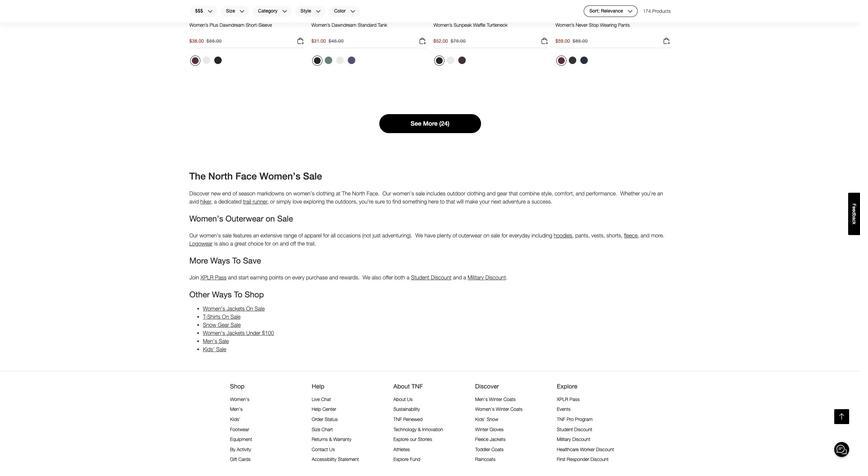 Task type: describe. For each thing, give the bounding box(es) containing it.
2 to from the left
[[440, 199, 445, 205]]

women's for women's jackets on sale t-shirts on sale snow gear sale women's jackets under $100 men's sale kids' sale
[[203, 306, 225, 312]]

every
[[292, 275, 305, 281]]

activity
[[237, 447, 251, 453]]

men's for men's winter coats
[[475, 397, 488, 403]]

category button
[[252, 5, 292, 17]]

winter for men's
[[489, 397, 502, 403]]

174 products status
[[643, 5, 671, 17]]

avid
[[189, 199, 199, 205]]

tnf for explore
[[557, 417, 566, 423]]

toddler coats
[[475, 447, 504, 453]]

help center link
[[312, 407, 336, 413]]

ways for other
[[212, 290, 232, 299]]

innovation
[[422, 427, 443, 433]]

tnf renewed
[[394, 417, 423, 423]]

technology & innovation
[[394, 427, 443, 433]]

style,
[[541, 190, 553, 197]]

women's outerwear on sale
[[189, 214, 293, 223]]

your
[[480, 199, 490, 205]]

0 vertical spatial xplr pass link
[[201, 275, 227, 281]]

& for returns
[[329, 437, 332, 443]]

simply
[[277, 199, 291, 205]]

gardenia white heather image
[[203, 57, 210, 64]]

our
[[410, 437, 417, 443]]

women's never stop wearing pants button
[[556, 22, 630, 34]]

performance.
[[586, 190, 618, 197]]

face.
[[367, 190, 380, 197]]

sure
[[375, 199, 385, 205]]

2 horizontal spatial for
[[502, 233, 508, 239]]

1 horizontal spatial student
[[557, 427, 573, 433]]

face
[[236, 170, 257, 182]]

, left more.
[[638, 233, 639, 239]]

an inside the our women's sale features an extensive range of apparel for all occasions (not just adventuring).  we have plenty of outerwear on sale for everyday including hoodies , pants, vests, shorts, fleece , and more. logowear is also a great choice for on and off the trail.
[[253, 233, 259, 239]]

new
[[211, 190, 221, 197]]

men's inside "women's jackets on sale t-shirts on sale snow gear sale women's jackets under $100 men's sale kids' sale"
[[203, 338, 217, 344]]

points
[[269, 275, 283, 281]]

(not
[[362, 233, 371, 239]]

is
[[214, 241, 218, 247]]

women's for women's never stop wearing pants
[[556, 22, 575, 28]]

sale up women's jackets under $100 link
[[231, 322, 241, 328]]

d
[[852, 212, 857, 215]]

, left pants,
[[573, 233, 574, 239]]

coats for men's winter coats
[[504, 397, 516, 403]]

military inside the north face women's sale main content
[[468, 275, 484, 281]]

2 horizontal spatial women's
[[393, 190, 414, 197]]

0 vertical spatial military discount link
[[468, 275, 506, 281]]

174 products
[[643, 8, 671, 14]]

about us link
[[394, 397, 413, 403]]

1 vertical spatial shop
[[230, 383, 245, 390]]

here
[[429, 199, 439, 205]]

women's inside the our women's sale features an extensive range of apparel for all occasions (not just adventuring).  we have plenty of outerwear on sale for everyday including hoodies , pants, vests, shorts, fleece , and more. logowear is also a great choice for on and off the trail.
[[200, 233, 221, 239]]

healthcare worker discount link
[[557, 447, 614, 453]]

gear
[[218, 322, 229, 328]]

women's up men's sale link
[[203, 330, 225, 336]]

winter for women's
[[496, 407, 509, 413]]

Cave Blue radio
[[346, 55, 357, 66]]

Boysenberry radio
[[556, 56, 567, 66]]

equipment
[[230, 437, 252, 443]]

next
[[491, 199, 501, 205]]

gloves
[[490, 427, 504, 433]]

0 horizontal spatial tnf black radio
[[212, 55, 223, 66]]

status
[[325, 417, 338, 423]]

boysenberry image
[[558, 57, 565, 64]]

events link
[[557, 407, 571, 413]]

gardenia white image
[[336, 57, 344, 64]]

k
[[852, 222, 857, 225]]

a inside button
[[852, 217, 857, 220]]

sale up under
[[255, 306, 265, 312]]

$52.00
[[434, 38, 448, 44]]

women's for women's
[[230, 397, 250, 403]]

asphalt grey image
[[569, 57, 576, 64]]

1 dawndream from the left
[[220, 22, 244, 28]]

tnf black radio for $31.00
[[312, 56, 322, 66]]

everyday
[[510, 233, 530, 239]]

women's link
[[230, 397, 250, 403]]

& for technology
[[418, 427, 421, 433]]

love
[[293, 199, 302, 205]]

earning
[[250, 275, 268, 281]]

discover for discover new end of season markdowns on women's clothing at the north face.  our women's sale includes outdoor clothing and gear that combine style, comfort, and performance.  whether you're an avid
[[189, 190, 210, 197]]

purchase
[[306, 275, 328, 281]]

coal brown image
[[458, 57, 466, 64]]

men's winter coats link
[[475, 397, 516, 403]]

0 vertical spatial the
[[189, 170, 206, 182]]

women's for women's outerwear on sale
[[189, 214, 223, 223]]

all
[[331, 233, 336, 239]]

$choose color$ option group for $75.00
[[434, 55, 468, 69]]

1 vertical spatial you're
[[359, 199, 374, 205]]

sale down simply
[[277, 214, 293, 223]]

on inside discover new end of season markdowns on women's clothing at the north face.  our women's sale includes outdoor clothing and gear that combine style, comfort, and performance.  whether you're an avid
[[286, 190, 292, 197]]

of inside discover new end of season markdowns on women's clothing at the north face.  our women's sale includes outdoor clothing and gear that combine style, comfort, and performance.  whether you're an avid
[[233, 190, 237, 197]]

coats for women's winter coats
[[511, 407, 523, 413]]

1 horizontal spatial tnf
[[412, 383, 423, 390]]

save
[[243, 256, 261, 265]]

Gardenia White radio
[[335, 55, 345, 66]]

live
[[312, 397, 320, 403]]

sustainability link
[[394, 407, 420, 413]]

relevance
[[601, 8, 623, 14]]

.
[[506, 275, 508, 281]]

$45.00
[[329, 38, 344, 44]]

1 e from the top
[[852, 207, 857, 209]]

size for size chart
[[312, 427, 320, 433]]

sale down the women's jackets on sale link
[[231, 314, 241, 320]]

markdowns
[[257, 190, 284, 197]]

us for about us
[[407, 397, 413, 403]]

sunpeak
[[454, 22, 472, 28]]

on down 'extensive' at the left of the page
[[273, 241, 279, 247]]

combine
[[520, 190, 540, 197]]

a inside the our women's sale features an extensive range of apparel for all occasions (not just adventuring).  we have plenty of outerwear on sale for everyday including hoodies , pants, vests, shorts, fleece , and more. logowear is also a great choice for on and off the trail.
[[230, 241, 233, 247]]

live chat
[[312, 397, 331, 403]]

sale up kids' sale link
[[219, 338, 229, 344]]

kids' for kids' link
[[230, 417, 240, 423]]

2 horizontal spatial of
[[453, 233, 457, 239]]

sort: relevance button
[[584, 5, 638, 17]]

women's dawndream standard tank
[[312, 22, 387, 28]]

success.
[[532, 199, 553, 205]]

shorts,
[[607, 233, 623, 239]]

$$$
[[195, 8, 203, 14]]

extensive
[[261, 233, 282, 239]]

sale inside discover new end of season markdowns on women's clothing at the north face.  our women's sale includes outdoor clothing and gear that combine style, comfort, and performance.  whether you're an avid
[[416, 190, 425, 197]]

tank
[[378, 22, 387, 28]]

sale down men's sale link
[[216, 347, 226, 353]]

tnf black image
[[436, 57, 443, 64]]

women's never stop wearing pants image
[[556, 0, 671, 17]]

on left every
[[285, 275, 291, 281]]

1 vertical spatial snow
[[487, 417, 499, 423]]

have
[[425, 233, 436, 239]]

pants,
[[576, 233, 590, 239]]

women's for women's plus dawndream short-sleeve
[[189, 22, 208, 28]]

the inside discover new end of season markdowns on women's clothing at the north face.  our women's sale includes outdoor clothing and gear that combine style, comfort, and performance.  whether you're an avid
[[342, 190, 351, 197]]

category
[[258, 8, 278, 14]]

join
[[189, 275, 199, 281]]

explore our stories
[[394, 437, 432, 443]]

women's never stop wearing pants
[[556, 22, 630, 28]]

fleece link
[[624, 233, 638, 239]]

Asphalt Grey radio
[[567, 55, 578, 66]]

fleece
[[475, 437, 489, 443]]

(24)
[[439, 120, 450, 127]]

back to top image
[[838, 413, 847, 422]]

$31.00
[[312, 38, 326, 44]]

tnf black image for leftmost tnf black option
[[214, 57, 222, 64]]

color
[[334, 8, 346, 14]]

us for contact us
[[329, 447, 335, 453]]

women's winter coats
[[475, 407, 523, 413]]

student inside the north face women's sale main content
[[411, 275, 430, 281]]

explore for explore
[[557, 383, 578, 390]]

women's plus dawndream short-sleeve
[[189, 22, 272, 28]]

0 horizontal spatial more
[[189, 256, 208, 265]]

2 horizontal spatial sale
[[491, 233, 500, 239]]

women's dawndream standard tank image
[[312, 0, 427, 17]]

by
[[230, 447, 236, 453]]

help for help
[[312, 383, 325, 390]]

size chart
[[312, 427, 333, 433]]

on up 'extensive' at the left of the page
[[266, 214, 275, 223]]

find
[[393, 199, 401, 205]]

tnf pro program
[[557, 417, 593, 423]]

wearing
[[600, 22, 617, 28]]

size chart link
[[312, 427, 333, 433]]

xplr inside the north face women's sale main content
[[201, 275, 214, 281]]

discover new end of season markdowns on women's clothing at the north face.  our women's sale includes outdoor clothing and gear that combine style, comfort, and performance.  whether you're an avid
[[189, 190, 663, 205]]

renewed
[[403, 417, 423, 423]]

hoodies link
[[554, 233, 573, 239]]

f
[[852, 204, 857, 207]]

dark sage distorted leaves print image
[[325, 57, 332, 64]]

student discount link for healthcare worker discount
[[557, 427, 593, 433]]

plenty
[[437, 233, 451, 239]]

$choose color$ option group for $55.00
[[189, 55, 224, 69]]

outerwear
[[226, 214, 264, 223]]



Task type: vqa. For each thing, say whether or not it's contained in the screenshot.


Task type: locate. For each thing, give the bounding box(es) containing it.
4 $choose color$ option group from the left
[[556, 55, 590, 69]]

0 vertical spatial shop
[[245, 290, 264, 299]]

includes
[[427, 190, 446, 197]]

4 women's from the left
[[556, 22, 575, 28]]

student right both
[[411, 275, 430, 281]]

3 women's from the left
[[434, 22, 453, 28]]

by activity
[[230, 447, 251, 453]]

north left 'face.'
[[352, 190, 365, 197]]

ways down is
[[210, 256, 230, 265]]

coats down fleece jackets "link"
[[492, 447, 504, 453]]

help for help center
[[312, 407, 321, 413]]

0 vertical spatial military
[[468, 275, 484, 281]]

footwear link
[[230, 427, 249, 433]]

summit navy tropical paintbrush print image
[[581, 57, 588, 64]]

1 $choose color$ option group from the left
[[189, 55, 224, 69]]

snow inside "women's jackets on sale t-shirts on sale snow gear sale women's jackets under $100 men's sale kids' sale"
[[203, 322, 216, 328]]

2 vertical spatial jackets
[[490, 437, 506, 443]]

1 horizontal spatial clothing
[[467, 190, 485, 197]]

sustainability
[[394, 407, 420, 413]]

snow down the shirts at left
[[203, 322, 216, 328]]

more ways to save
[[189, 256, 261, 265]]

tnf up technology
[[394, 417, 402, 423]]

short-
[[246, 22, 259, 28]]

kids'
[[203, 347, 215, 353], [230, 417, 240, 423], [475, 417, 486, 423]]

tnf black image left dark sage distorted leaves print option
[[314, 57, 321, 64]]

2 help from the top
[[312, 407, 321, 413]]

1 horizontal spatial to
[[440, 199, 445, 205]]

1 women's from the left
[[189, 22, 208, 28]]

military discount
[[557, 437, 591, 443]]

0 horizontal spatial military
[[468, 275, 484, 281]]

b
[[852, 215, 857, 217]]

Gardenia White Heather radio
[[201, 55, 212, 66]]

0 vertical spatial about
[[394, 383, 410, 390]]

2 vertical spatial winter
[[475, 427, 489, 433]]

sleeve
[[259, 22, 272, 28]]

contact us
[[312, 447, 335, 453]]

the north face women's sale
[[189, 170, 322, 182]]

jackets down gloves
[[490, 437, 506, 443]]

, left or
[[267, 199, 269, 205]]

Boysenberry radio
[[190, 56, 200, 66]]

1 vertical spatial ways
[[212, 290, 232, 299]]

clothing left "at"
[[316, 190, 335, 197]]

sale
[[416, 190, 425, 197], [223, 233, 232, 239], [491, 233, 500, 239]]

dedicated
[[218, 199, 242, 205]]

1 horizontal spatial the
[[326, 199, 334, 205]]

1 horizontal spatial the
[[342, 190, 351, 197]]

fleece jackets
[[475, 437, 506, 443]]

men's
[[203, 338, 217, 344], [475, 397, 488, 403], [230, 407, 243, 413]]

1 vertical spatial size
[[312, 427, 320, 433]]

1 vertical spatial the
[[298, 241, 305, 247]]

logowear
[[189, 241, 213, 247]]

1 horizontal spatial xplr pass link
[[557, 397, 580, 403]]

that inside discover new end of season markdowns on women's clothing at the north face.  our women's sale includes outdoor clothing and gear that combine style, comfort, and performance.  whether you're an avid
[[509, 190, 518, 197]]

shirts
[[207, 314, 221, 320]]

f e e d b a c k
[[852, 204, 857, 225]]

1 horizontal spatial you're
[[642, 190, 656, 197]]

of right plenty at the bottom of page
[[453, 233, 457, 239]]

0 vertical spatial discover
[[189, 190, 210, 197]]

women's jackets under $100 link
[[203, 330, 274, 336]]

1 clothing from the left
[[316, 190, 335, 197]]

that for to
[[446, 199, 455, 205]]

e up b
[[852, 209, 857, 212]]

kids' down men's sale link
[[203, 347, 215, 353]]

0 vertical spatial an
[[658, 190, 663, 197]]

rewards.
[[340, 275, 360, 281]]

1 vertical spatial coats
[[511, 407, 523, 413]]

1 horizontal spatial for
[[323, 233, 329, 239]]

0 horizontal spatial sale
[[223, 233, 232, 239]]

$choose color$ option group for $85.00
[[556, 55, 590, 69]]

0 horizontal spatial the
[[189, 170, 206, 182]]

1 vertical spatial military
[[557, 437, 571, 443]]

the up avid at the left top
[[189, 170, 206, 182]]

women's jackets on sale t-shirts on sale snow gear sale women's jackets under $100 men's sale kids' sale
[[203, 306, 274, 353]]

0 horizontal spatial explore
[[394, 437, 409, 443]]

2 horizontal spatial men's
[[475, 397, 488, 403]]

0 horizontal spatial &
[[329, 437, 332, 443]]

also right is
[[219, 241, 229, 247]]

women's up the kids' snow
[[475, 407, 495, 413]]

snow
[[203, 322, 216, 328], [487, 417, 499, 423]]

0 horizontal spatial snow
[[203, 322, 216, 328]]

shop
[[245, 290, 264, 299], [230, 383, 245, 390]]

1 horizontal spatial snow
[[487, 417, 499, 423]]

0 horizontal spatial to
[[387, 199, 391, 205]]

the inside the our women's sale features an extensive range of apparel for all occasions (not just adventuring).  we have plenty of outerwear on sale for everyday including hoodies , pants, vests, shorts, fleece , and more. logowear is also a great choice for on and off the trail.
[[298, 241, 305, 247]]

to right here
[[440, 199, 445, 205]]

a
[[214, 199, 217, 205], [528, 199, 530, 205], [852, 217, 857, 220], [230, 241, 233, 247], [407, 275, 410, 281], [464, 275, 466, 281]]

more
[[423, 120, 438, 127], [189, 256, 208, 265]]

tnf for about tnf
[[394, 417, 402, 423]]

sale up exploring
[[303, 170, 322, 182]]

0 horizontal spatial pass
[[215, 275, 227, 281]]

stories
[[418, 437, 432, 443]]

sale left 'features'
[[223, 233, 232, 239]]

women's for women's winter coats
[[475, 407, 495, 413]]

of right 'end'
[[233, 190, 237, 197]]

help center
[[312, 407, 336, 413]]

student discount link for military discount
[[411, 275, 452, 281]]

on up gear
[[222, 314, 229, 320]]

season
[[239, 190, 255, 197]]

, down 'new'
[[211, 199, 213, 205]]

0 vertical spatial pass
[[215, 275, 227, 281]]

tnf black radio left gardenia white icon on the right top of page
[[434, 56, 444, 66]]

$choose color$ option group for $45.00
[[312, 55, 358, 69]]

winter gloves
[[475, 427, 504, 433]]

$$$ button
[[189, 5, 218, 17]]

1 horizontal spatial tnf black image
[[314, 57, 321, 64]]

winter
[[489, 397, 502, 403], [496, 407, 509, 413], [475, 427, 489, 433]]

1 horizontal spatial men's
[[230, 407, 243, 413]]

0 horizontal spatial also
[[219, 241, 229, 247]]

athletes
[[394, 447, 410, 453]]

kids' up winter gloves on the bottom right of the page
[[475, 417, 486, 423]]

shop up the women's link
[[230, 383, 245, 390]]

cave blue image
[[348, 57, 355, 64]]

size down order
[[312, 427, 320, 433]]

Coal Brown radio
[[457, 55, 468, 66]]

discover up avid at the left top
[[189, 190, 210, 197]]

1 vertical spatial discover
[[475, 383, 499, 390]]

women's up $31.00
[[312, 22, 330, 28]]

1 horizontal spatial us
[[407, 397, 413, 403]]

0 horizontal spatial north
[[208, 170, 233, 182]]

0 vertical spatial on
[[246, 306, 253, 312]]

about for about tnf
[[394, 383, 410, 390]]

xplr pass link up events link
[[557, 397, 580, 403]]

explore up athletes link
[[394, 437, 409, 443]]

1 horizontal spatial pass
[[570, 397, 580, 403]]

1 vertical spatial pass
[[570, 397, 580, 403]]

coats down men's winter coats at the bottom right
[[511, 407, 523, 413]]

Gardenia White radio
[[445, 55, 456, 66]]

women's up men's link
[[230, 397, 250, 403]]

features
[[233, 233, 252, 239]]

military left the .
[[468, 275, 484, 281]]

men's up kids' sale link
[[203, 338, 217, 344]]

1 horizontal spatial military
[[557, 437, 571, 443]]

0 horizontal spatial clothing
[[316, 190, 335, 197]]

also
[[219, 241, 229, 247], [372, 275, 381, 281]]

2 $choose color$ option group from the left
[[312, 55, 358, 69]]

0 vertical spatial ways
[[210, 256, 230, 265]]

sale
[[303, 170, 322, 182], [277, 214, 293, 223], [255, 306, 265, 312], [231, 314, 241, 320], [231, 322, 241, 328], [219, 338, 229, 344], [216, 347, 226, 353]]

size up women's plus dawndream short-sleeve
[[226, 8, 235, 14]]

1 vertical spatial about
[[394, 397, 406, 403]]

women's inside "women's never stop wearing pants" button
[[556, 22, 575, 28]]

for left all
[[323, 233, 329, 239]]

0 horizontal spatial student
[[411, 275, 430, 281]]

trail
[[243, 199, 251, 205]]

on up simply
[[286, 190, 292, 197]]

kids' link
[[230, 417, 240, 423]]

0 horizontal spatial discover
[[189, 190, 210, 197]]

more left (24)
[[423, 120, 438, 127]]

1 vertical spatial xplr
[[557, 397, 569, 403]]

more inside see more (24) button
[[423, 120, 438, 127]]

dawndream down color dropdown button
[[332, 22, 357, 28]]

0 horizontal spatial an
[[253, 233, 259, 239]]

kids' inside "women's jackets on sale t-shirts on sale snow gear sale women's jackets under $100 men's sale kids' sale"
[[203, 347, 215, 353]]

by activity link
[[230, 447, 251, 453]]

0 horizontal spatial student discount link
[[411, 275, 452, 281]]

1 vertical spatial help
[[312, 407, 321, 413]]

kids' down men's link
[[230, 417, 240, 423]]

outdoors,
[[335, 199, 358, 205]]

2 e from the top
[[852, 209, 857, 212]]

1 horizontal spatial on
[[246, 306, 253, 312]]

that
[[509, 190, 518, 197], [446, 199, 455, 205]]

women's up find
[[393, 190, 414, 197]]

jackets for women's
[[227, 306, 245, 312]]

1 horizontal spatial sale
[[416, 190, 425, 197]]

something
[[403, 199, 427, 205]]

0 vertical spatial that
[[509, 190, 518, 197]]

technology
[[394, 427, 417, 433]]

gardenia white image
[[447, 57, 454, 64]]

men's for men's link
[[230, 407, 243, 413]]

3 $choose color$ option group from the left
[[434, 55, 468, 69]]

Dark Sage Distorted Leaves Print radio
[[323, 55, 334, 66]]

never
[[576, 22, 588, 28]]

jackets for fleece
[[490, 437, 506, 443]]

north up 'new'
[[208, 170, 233, 182]]

student discount link down tnf pro program
[[557, 427, 593, 433]]

kids' for kids' snow
[[475, 417, 486, 423]]

discover
[[189, 190, 210, 197], [475, 383, 499, 390]]

you're
[[642, 190, 656, 197], [359, 199, 374, 205]]

1 about from the top
[[394, 383, 410, 390]]

0 horizontal spatial size
[[226, 8, 235, 14]]

also inside the our women's sale features an extensive range of apparel for all occasions (not just adventuring).  we have plenty of outerwear on sale for everyday including hoodies , pants, vests, shorts, fleece , and more. logowear is also a great choice for on and off the trail.
[[219, 241, 229, 247]]

the right exploring
[[326, 199, 334, 205]]

0 horizontal spatial dawndream
[[220, 22, 244, 28]]

about tnf
[[394, 383, 423, 390]]

make
[[465, 199, 478, 205]]

tnf left the pro
[[557, 417, 566, 423]]

e up d
[[852, 207, 857, 209]]

women's up $59.00
[[556, 22, 575, 28]]

start
[[238, 275, 249, 281]]

jackets
[[227, 306, 245, 312], [227, 330, 245, 336], [490, 437, 506, 443]]

us down returns & warranty link
[[329, 447, 335, 453]]

0 horizontal spatial women's
[[200, 233, 221, 239]]

program
[[575, 417, 593, 423]]

that left 'will'
[[446, 199, 455, 205]]

1 to from the left
[[387, 199, 391, 205]]

xplr up events
[[557, 397, 569, 403]]

1 horizontal spatial women's
[[293, 190, 315, 197]]

women's up the shirts at left
[[203, 306, 225, 312]]

discount
[[431, 275, 452, 281], [486, 275, 506, 281], [575, 427, 593, 433], [573, 437, 591, 443], [596, 447, 614, 453]]

1 vertical spatial more
[[189, 256, 208, 265]]

xplr pass link
[[201, 275, 227, 281], [557, 397, 580, 403]]

1 horizontal spatial size
[[312, 427, 320, 433]]

student down the pro
[[557, 427, 573, 433]]

women's down $$$
[[189, 22, 208, 28]]

0 vertical spatial size
[[226, 8, 235, 14]]

size
[[226, 8, 235, 14], [312, 427, 320, 433]]

footwear
[[230, 427, 249, 433]]

men's link
[[230, 407, 243, 413]]

the right off
[[298, 241, 305, 247]]

1 horizontal spatial explore
[[557, 383, 578, 390]]

TNF Black radio
[[212, 55, 223, 66], [312, 56, 322, 66], [434, 56, 444, 66]]

0 vertical spatial also
[[219, 241, 229, 247]]

women's for women's sunpeak waffle turtleneck
[[434, 22, 453, 28]]

women's up markdowns
[[260, 170, 301, 182]]

runner
[[253, 199, 267, 205]]

$choose color$ option group
[[189, 55, 224, 69], [312, 55, 358, 69], [434, 55, 468, 69], [556, 55, 590, 69]]

1 vertical spatial jackets
[[227, 330, 245, 336]]

tnf
[[412, 383, 423, 390], [394, 417, 402, 423], [557, 417, 566, 423]]

1 vertical spatial on
[[222, 314, 229, 320]]

to left find
[[387, 199, 391, 205]]

for down 'extensive' at the left of the page
[[265, 241, 271, 247]]

pass up events
[[570, 397, 580, 403]]

toddler coats link
[[475, 447, 504, 453]]

more.
[[651, 233, 665, 239]]

student discount
[[557, 427, 593, 433]]

$85.00
[[573, 38, 588, 44]]

women's down hiker
[[189, 214, 223, 223]]

also left offer
[[372, 275, 381, 281]]

women's inside women's sunpeak waffle turtleneck button
[[434, 22, 453, 28]]

north inside discover new end of season markdowns on women's clothing at the north face.  our women's sale includes outdoor clothing and gear that combine style, comfort, and performance.  whether you're an avid
[[352, 190, 365, 197]]

0 vertical spatial more
[[423, 120, 438, 127]]

1 help from the top
[[312, 383, 325, 390]]

offer
[[383, 275, 393, 281]]

0 vertical spatial you're
[[642, 190, 656, 197]]

discover for discover
[[475, 383, 499, 390]]

0 vertical spatial snow
[[203, 322, 216, 328]]

1 vertical spatial winter
[[496, 407, 509, 413]]

athletes link
[[394, 447, 410, 453]]

discover inside discover new end of season markdowns on women's clothing at the north face.  our women's sale includes outdoor clothing and gear that combine style, comfort, and performance.  whether you're an avid
[[189, 190, 210, 197]]

0 horizontal spatial on
[[222, 314, 229, 320]]

0 vertical spatial student discount link
[[411, 275, 452, 281]]

1 horizontal spatial that
[[509, 190, 518, 197]]

about up the about us
[[394, 383, 410, 390]]

& down chart
[[329, 437, 332, 443]]

1 horizontal spatial more
[[423, 120, 438, 127]]

2 dawndream from the left
[[332, 22, 357, 28]]

returns
[[312, 437, 328, 443]]

0 vertical spatial winter
[[489, 397, 502, 403]]

pass down more ways to save
[[215, 275, 227, 281]]

1 vertical spatial xplr pass link
[[557, 397, 580, 403]]

on right outerwear
[[484, 233, 490, 239]]

0 vertical spatial explore
[[557, 383, 578, 390]]

men's up women's winter coats
[[475, 397, 488, 403]]

women's inside women's dawndream standard tank button
[[312, 22, 330, 28]]

to up the women's jackets on sale link
[[234, 290, 243, 299]]

women's
[[293, 190, 315, 197], [393, 190, 414, 197], [200, 233, 221, 239]]

military up healthcare
[[557, 437, 571, 443]]

size inside dropdown button
[[226, 8, 235, 14]]

ways for more
[[210, 256, 230, 265]]

jackets down gear
[[227, 330, 245, 336]]

0 vertical spatial the
[[326, 199, 334, 205]]

men's sale link
[[203, 338, 229, 344]]

equipment link
[[230, 437, 252, 443]]

2 about from the top
[[394, 397, 406, 403]]

dawndream down the size dropdown button
[[220, 22, 244, 28]]

1 horizontal spatial of
[[299, 233, 303, 239]]

clothing
[[316, 190, 335, 197], [467, 190, 485, 197]]

0 horizontal spatial us
[[329, 447, 335, 453]]

explore for explore our stories
[[394, 437, 409, 443]]

2 vertical spatial coats
[[492, 447, 504, 453]]

great
[[235, 241, 247, 247]]

you're inside discover new end of season markdowns on women's clothing at the north face.  our women's sale includes outdoor clothing and gear that combine style, comfort, and performance.  whether you're an avid
[[642, 190, 656, 197]]

xplr right join
[[201, 275, 214, 281]]

on up under
[[246, 306, 253, 312]]

2 women's from the left
[[312, 22, 330, 28]]

0 vertical spatial north
[[208, 170, 233, 182]]

to for shop
[[234, 290, 243, 299]]

both
[[395, 275, 405, 281]]

returns & warranty
[[312, 437, 352, 443]]

2 clothing from the left
[[467, 190, 485, 197]]

winter down the men's winter coats link
[[496, 407, 509, 413]]

help down live
[[312, 407, 321, 413]]

boysenberry image
[[192, 57, 199, 64]]

discover up men's winter coats at the bottom right
[[475, 383, 499, 390]]

student discount link right both
[[411, 275, 452, 281]]

to for save
[[232, 256, 241, 265]]

winter up women's winter coats
[[489, 397, 502, 403]]

women's inside women's plus dawndream short-sleeve button
[[189, 22, 208, 28]]

men's up kids' link
[[230, 407, 243, 413]]

an inside discover new end of season markdowns on women's clothing at the north face.  our women's sale includes outdoor clothing and gear that combine style, comfort, and performance.  whether you're an avid
[[658, 190, 663, 197]]

coats up women's winter coats
[[504, 397, 516, 403]]

chart
[[322, 427, 333, 433]]

0 horizontal spatial tnf
[[394, 417, 402, 423]]

shop down earning
[[245, 290, 264, 299]]

plus
[[210, 22, 218, 28]]

tnf black image for tnf black option corresponding to $31.00
[[314, 57, 321, 64]]

1 horizontal spatial also
[[372, 275, 381, 281]]

vests,
[[592, 233, 605, 239]]

more down logowear
[[189, 256, 208, 265]]

that for gear
[[509, 190, 518, 197]]

women's up love
[[293, 190, 315, 197]]

Summit Navy Tropical Paintbrush Print radio
[[579, 55, 590, 66]]

women's plus dawndream short-sleeve image
[[189, 0, 305, 17]]

shop inside the north face women's sale main content
[[245, 290, 264, 299]]

of right range
[[299, 233, 303, 239]]

tnf black image
[[214, 57, 222, 64], [314, 57, 321, 64]]

1 vertical spatial men's
[[475, 397, 488, 403]]

about up sustainability "link"
[[394, 397, 406, 403]]

tnf up the about us
[[412, 383, 423, 390]]

pass inside the north face women's sale main content
[[215, 275, 227, 281]]

0 horizontal spatial that
[[446, 199, 455, 205]]

order status link
[[312, 417, 338, 423]]

tnf black image right gardenia white heather icon
[[214, 57, 222, 64]]

explore up "xplr pass"
[[557, 383, 578, 390]]

xplr pass link right join
[[201, 275, 227, 281]]

&
[[418, 427, 421, 433], [329, 437, 332, 443]]

to left save
[[232, 256, 241, 265]]

2 horizontal spatial tnf
[[557, 417, 566, 423]]

clothing up make
[[467, 190, 485, 197]]

size for size
[[226, 8, 235, 14]]

women's for women's dawndream standard tank
[[312, 22, 330, 28]]

1 horizontal spatial tnf black radio
[[312, 56, 322, 66]]

1 vertical spatial also
[[372, 275, 381, 281]]

under
[[246, 330, 261, 336]]

that up adventure
[[509, 190, 518, 197]]

ways up the women's jackets on sale link
[[212, 290, 232, 299]]

1 vertical spatial student discount link
[[557, 427, 593, 433]]

sale left everyday
[[491, 233, 500, 239]]

0 vertical spatial men's
[[203, 338, 217, 344]]

0 horizontal spatial for
[[265, 241, 271, 247]]

1 horizontal spatial north
[[352, 190, 365, 197]]

tnf black radio left dark sage distorted leaves print option
[[312, 56, 322, 66]]

0 horizontal spatial kids'
[[203, 347, 215, 353]]

adventure
[[503, 199, 526, 205]]

the north face women's sale main content
[[0, 0, 860, 425]]

0 vertical spatial coats
[[504, 397, 516, 403]]

t-
[[203, 314, 207, 320]]

1 vertical spatial military discount link
[[557, 437, 591, 443]]

1 horizontal spatial military discount link
[[557, 437, 591, 443]]

tnf black radio for $52.00
[[434, 56, 444, 66]]

about for about us
[[394, 397, 406, 403]]

& up stories
[[418, 427, 421, 433]]

,
[[211, 199, 213, 205], [267, 199, 269, 205], [573, 233, 574, 239], [638, 233, 639, 239]]

1 vertical spatial north
[[352, 190, 365, 197]]



